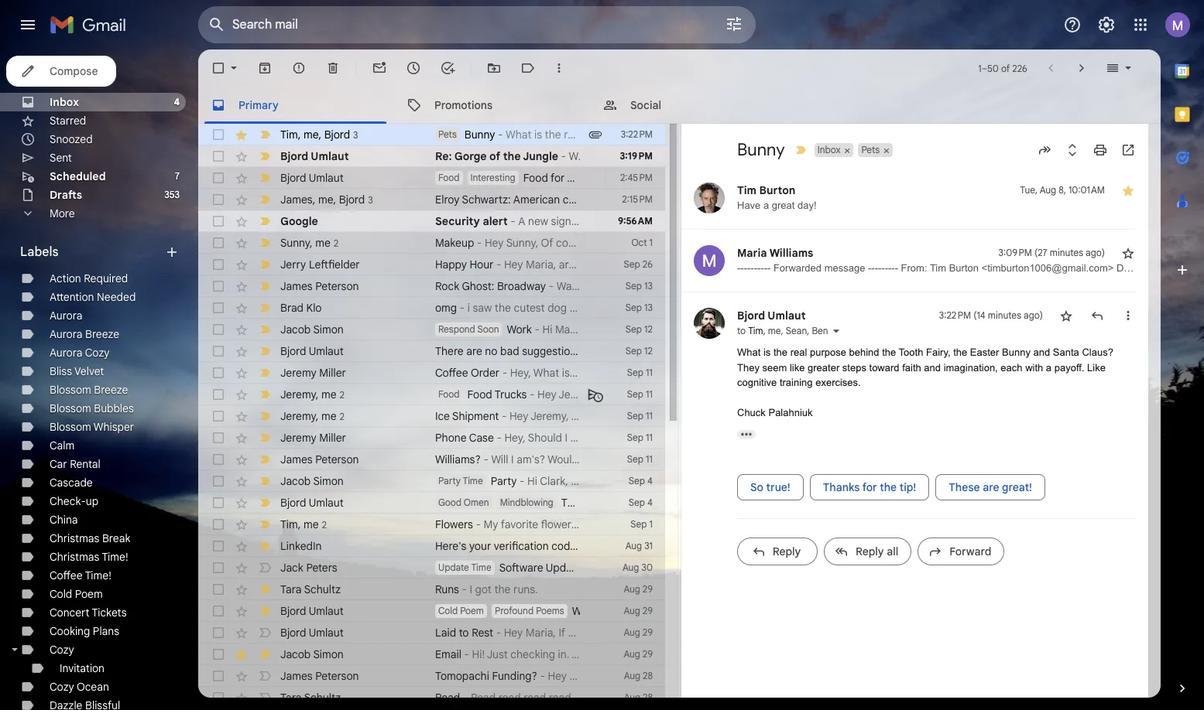 Task type: describe. For each thing, give the bounding box(es) containing it.
claus?
[[1082, 347, 1114, 359]]

food for thought
[[523, 171, 608, 185]]

3 row from the top
[[198, 167, 665, 189]]

forward link
[[918, 538, 1005, 566]]

3:22 pm (14 minutes ago)
[[939, 310, 1043, 321]]

great!
[[1002, 481, 1032, 494]]

date:
[[1117, 263, 1141, 274]]

row containing jack peters
[[198, 558, 665, 579]]

11 row from the top
[[198, 341, 665, 362]]

breeze for aurora breeze
[[85, 328, 119, 342]]

the right dog
[[570, 301, 586, 315]]

main menu image
[[19, 15, 37, 34]]

13 row from the top
[[198, 384, 665, 406]]

so true! button
[[737, 474, 804, 501]]

got
[[475, 583, 492, 597]]

food up shipment
[[467, 388, 492, 402]]

1 28 from the top
[[643, 671, 653, 682]]

be's?
[[587, 453, 613, 467]]

would
[[548, 453, 578, 467]]

row containing linkedin
[[198, 536, 665, 558]]

elroy
[[435, 193, 460, 207]]

sunny , me 2
[[280, 236, 339, 250]]

bubbles
[[94, 402, 134, 416]]

2 11 from the top
[[646, 389, 653, 400]]

miller for phone
[[319, 431, 346, 445]]

poem inside row
[[460, 606, 484, 617]]

rental
[[70, 458, 101, 472]]

maria williams
[[737, 246, 814, 260]]

easter
[[970, 347, 999, 359]]

tim for tim burton
[[737, 184, 757, 197]]

me for 27th row from the bottom
[[304, 127, 319, 141]]

24 row from the top
[[198, 623, 665, 644]]

sep 12 for bjord umlaut
[[626, 345, 653, 357]]

software
[[499, 561, 543, 575]]

bunny inside what is the real purpose behind the tooth fairy, the easter bunny and santa claus? they seem like greater steps toward faith and imagination, each with a payoff. like cognitive training exercises.
[[1002, 347, 1031, 359]]

important according to google magic. switch for 12th row
[[257, 366, 273, 381]]

all
[[887, 545, 899, 559]]

umlaut for 3:19 pm
[[311, 149, 349, 163]]

christmas time!
[[50, 551, 128, 565]]

other
[[589, 301, 615, 315]]

23 row from the top
[[198, 601, 719, 623]]

the up imagination,
[[954, 347, 968, 359]]

tara for read - read read read read.
[[280, 692, 302, 706]]

cozy for cozy ocean
[[50, 681, 74, 695]]

archive image
[[257, 60, 273, 76]]

<timburton1006@gmail.com>
[[982, 263, 1114, 274]]

1 for makeup -
[[649, 237, 653, 249]]

26
[[643, 259, 653, 270]]

bjord umlaut for sep 4
[[280, 496, 344, 510]]

the right is
[[774, 347, 788, 359]]

jacob for third row from the bottom of the "bunny" main content
[[280, 648, 311, 662]]

no
[[485, 345, 498, 359]]

invitation
[[60, 662, 105, 676]]

1 row from the top
[[198, 124, 665, 146]]

car
[[50, 458, 67, 472]]

aug 29 for fourth row from the bottom
[[624, 627, 653, 639]]

bjord umlaut for 2:45 pm
[[280, 171, 344, 185]]

sep 12 for jacob simon
[[626, 324, 653, 335]]

(14
[[974, 310, 986, 321]]

2:45 pm
[[620, 172, 653, 184]]

4 for the omen
[[647, 497, 653, 509]]

2 jeremy from the top
[[280, 388, 316, 402]]

important according to google magic. switch for 10th row from the top of the "bunny" main content
[[257, 322, 273, 338]]

0 vertical spatial 1
[[978, 62, 982, 74]]

15 row from the top
[[198, 428, 665, 449]]

bliss velvet link
[[50, 365, 104, 379]]

1 horizontal spatial update
[[546, 561, 582, 575]]

aug 30
[[623, 562, 653, 574]]

scheduled link
[[50, 170, 106, 184]]

peterson for williams?
[[315, 453, 359, 467]]

mindblowing
[[500, 497, 554, 509]]

not starred image for 3:22 pm (14 minutes ago)
[[1059, 308, 1074, 324]]

pets for pets
[[862, 144, 880, 156]]

palahniuk
[[769, 407, 813, 419]]

elroy schwartz: american comedy and television writer.
[[435, 193, 706, 207]]

important according to google magic. switch for 17th row
[[257, 474, 273, 489]]

cognitive
[[737, 377, 777, 389]]

cold inside labels navigation
[[50, 588, 72, 602]]

1 read from the left
[[435, 692, 460, 706]]

me for row containing sunny
[[315, 236, 331, 250]]

9:56 am
[[618, 215, 653, 227]]

the right saw
[[495, 301, 511, 315]]

31
[[644, 541, 653, 552]]

2 horizontal spatial i
[[581, 453, 584, 467]]

show trimmed content image
[[737, 430, 756, 439]]

1 for flowers -
[[649, 519, 653, 531]]

time! for christmas time!
[[102, 551, 128, 565]]

omg
[[435, 301, 457, 315]]

3 for james
[[368, 194, 373, 206]]

plans
[[93, 625, 119, 639]]

row containing james
[[198, 189, 706, 211]]

8 row from the top
[[198, 276, 665, 297]]

james for rock ghost: broadway -
[[280, 280, 313, 294]]

saw
[[473, 301, 492, 315]]

aurora for aurora cozy
[[50, 346, 82, 360]]

3:22 pm for 3:22 pm
[[621, 129, 653, 140]]

james peterson for williams?
[[280, 453, 359, 467]]

chuck
[[737, 407, 766, 419]]

me inside "list"
[[768, 325, 781, 337]]

behind
[[849, 347, 879, 359]]

tim up "what"
[[748, 325, 763, 337]]

cooking plans link
[[50, 625, 119, 639]]

row containing google
[[198, 211, 665, 232]]

aug 29 for 22th row from the top
[[624, 584, 653, 596]]

jerry
[[280, 258, 306, 272]]

(27
[[1035, 247, 1048, 259]]

ago) for 3:22 pm (14 minutes ago)
[[1024, 310, 1043, 321]]

poems
[[536, 606, 564, 617]]

1 james from the top
[[280, 192, 313, 206]]

food for food food trucks -
[[438, 389, 460, 400]]

check-up link
[[50, 495, 99, 509]]

thanks
[[823, 481, 860, 494]]

so true!
[[750, 481, 791, 494]]

the up interesting
[[503, 149, 521, 163]]

blossom for blossom breeze
[[50, 383, 91, 397]]

0 horizontal spatial bunny
[[464, 128, 495, 142]]

row containing brad klo
[[198, 297, 665, 319]]

peterson for tomopachi
[[315, 670, 359, 684]]

umlaut for sep 4
[[309, 496, 344, 510]]

starred
[[50, 114, 86, 128]]

so
[[750, 481, 764, 494]]

to inside "list"
[[737, 325, 746, 337]]

attention
[[50, 290, 94, 304]]

social tab
[[590, 87, 785, 124]]

again
[[692, 605, 719, 619]]

bjord umlaut inside "list"
[[737, 309, 806, 323]]

for for food
[[551, 171, 565, 185]]

19 row from the top
[[198, 514, 665, 536]]

omg - i saw the cutest dog the other day
[[435, 301, 636, 315]]

1 horizontal spatial 8,
[[1186, 263, 1195, 274]]

phone case -
[[435, 431, 505, 445]]

check-up
[[50, 495, 99, 509]]

jeremy , me 2 for food trucks
[[280, 388, 345, 402]]

re:
[[435, 149, 452, 163]]

tim right from:
[[930, 263, 946, 274]]

email - hi! just checking in. jacob
[[435, 648, 602, 662]]

aug 31
[[626, 541, 653, 552]]

update time software update
[[438, 561, 582, 575]]

action required
[[50, 272, 128, 286]]

12 for bjord umlaut
[[644, 345, 653, 357]]

reply for reply
[[773, 545, 801, 559]]

bjord umlaut for aug 29
[[280, 605, 344, 619]]

3 jacob simon from the top
[[280, 648, 344, 662]]

hi!
[[472, 648, 485, 662]]

27 row from the top
[[198, 688, 665, 709]]

me for 19th row from the top
[[304, 518, 319, 532]]

james for tomopachi funding? -
[[280, 670, 313, 684]]

soon
[[477, 324, 499, 335]]

0 vertical spatial cozy
[[85, 346, 110, 360]]

3 for tim
[[353, 129, 358, 141]]

important according to google magic. switch for 12th row from the bottom
[[257, 452, 273, 468]]

list inside "bunny" main content
[[682, 167, 1204, 578]]

the right the got
[[494, 583, 511, 597]]

tim burton
[[737, 184, 796, 197]]

important according to google magic. switch for 13th row from the top
[[257, 387, 273, 403]]

tue, aug 8, 10:01 am cell
[[1020, 183, 1105, 198]]

funding?
[[492, 670, 537, 684]]

tim for tim , me 2
[[280, 518, 298, 532]]

4 jeremy from the top
[[280, 431, 317, 445]]

2 vertical spatial and
[[924, 362, 941, 374]]

blossom bubbles
[[50, 402, 134, 416]]

2 28 from the top
[[643, 692, 653, 704]]

row containing sunny
[[198, 232, 665, 254]]

bliss
[[50, 365, 72, 379]]

klo
[[306, 301, 322, 315]]

1 read from the left
[[499, 692, 521, 706]]

good omen
[[438, 497, 489, 509]]

time for software
[[471, 562, 492, 574]]

oct 1
[[632, 237, 653, 249]]

blossom whisper link
[[50, 421, 134, 434]]

2 aug 29 from the top
[[624, 606, 653, 617]]

jeremy miller for coffee order
[[280, 366, 346, 380]]

coffee for coffee time!
[[50, 569, 83, 583]]

shipment
[[452, 410, 499, 424]]

row containing jerry leftfielder
[[198, 254, 665, 276]]

aurora for aurora link on the top left
[[50, 309, 82, 323]]

minutes for (14
[[988, 310, 1022, 321]]

Search mail text field
[[232, 17, 682, 33]]

tara schultz for runs
[[280, 583, 341, 597]]

blossom for blossom whisper
[[50, 421, 91, 434]]

christmas time! link
[[50, 551, 128, 565]]

sep 13 for omg - i saw the cutest dog the other day
[[626, 302, 653, 314]]

important according to google magic. switch for 14th row from the top
[[257, 409, 273, 424]]

imagination,
[[944, 362, 998, 374]]

2 aug 28 from the top
[[624, 692, 653, 704]]

omen for good omen
[[464, 497, 489, 509]]

26 row from the top
[[198, 666, 665, 688]]

to tim , me , sean , ben
[[737, 325, 828, 337]]

cold poem link
[[50, 588, 103, 602]]

jacob for 10th row from the top of the "bunny" main content
[[280, 323, 311, 337]]

food for food for thought
[[523, 171, 548, 185]]

christmas break
[[50, 532, 130, 546]]

there are no bad suggestions...
[[435, 345, 590, 359]]

security alert -
[[435, 215, 518, 228]]

tab list inside "bunny" main content
[[198, 87, 1161, 124]]

aurora breeze
[[50, 328, 119, 342]]

tim for tim , me , bjord 3
[[280, 127, 298, 141]]

work
[[507, 323, 532, 337]]

tue, aug 8, 10:01 am
[[1020, 184, 1105, 196]]

important according to google magic. switch for row containing linkedin
[[257, 539, 273, 555]]

2 29 from the top
[[643, 606, 653, 617]]

miller for coffee
[[319, 366, 346, 380]]

they
[[737, 362, 760, 374]]

important according to google magic. switch for 18th row from the top of the "bunny" main content
[[257, 496, 273, 511]]

verification
[[494, 540, 549, 554]]

aug inside cell
[[1040, 184, 1056, 196]]

santa
[[1053, 347, 1079, 359]]

1 horizontal spatial i
[[511, 453, 514, 467]]

11 for phone case -
[[646, 432, 653, 444]]

aurora breeze link
[[50, 328, 119, 342]]

me for 13th row from the top
[[321, 388, 337, 402]]

peterson for rock
[[315, 280, 359, 294]]

the omen
[[561, 496, 612, 510]]

25 row from the top
[[198, 644, 665, 666]]

aurora cozy
[[50, 346, 110, 360]]

break
[[102, 532, 130, 546]]

the up toward
[[882, 347, 896, 359]]



Task type: vqa. For each thing, say whether or not it's contained in the screenshot.


Task type: locate. For each thing, give the bounding box(es) containing it.
2 james peterson from the top
[[280, 453, 359, 467]]

1 vertical spatial minutes
[[988, 310, 1022, 321]]

1 vertical spatial sep 4
[[629, 497, 653, 509]]

0 horizontal spatial to
[[459, 627, 469, 640]]

compose
[[50, 64, 98, 78]]

schultz for runs
[[304, 583, 341, 597]]

james for williams? - will i am's? would i be's?
[[280, 453, 313, 467]]

read left read.
[[524, 692, 546, 706]]

food down the re:
[[438, 172, 460, 184]]

2 inside sunny , me 2
[[334, 237, 339, 249]]

breeze up aurora cozy link
[[85, 328, 119, 342]]

4 11 from the top
[[646, 432, 653, 444]]

sep 4
[[629, 476, 653, 487], [629, 497, 653, 509]]

am's?
[[517, 453, 545, 467]]

2 christmas from the top
[[50, 551, 99, 565]]

2 inside 'tim , me 2'
[[322, 519, 327, 531]]

important mainly because you often read messages with this label. switch up important mainly because it was sent directly to you. switch at left top
[[257, 127, 273, 143]]

row up 'happy'
[[198, 232, 665, 254]]

2 jeremy miller from the top
[[280, 431, 346, 445]]

sean
[[786, 325, 807, 337]]

1 vertical spatial time
[[471, 562, 492, 574]]

5 important according to google magic. switch from the top
[[257, 279, 273, 294]]

forwarded
[[774, 263, 822, 274]]

11
[[646, 367, 653, 379], [646, 389, 653, 400], [646, 410, 653, 422], [646, 432, 653, 444], [646, 454, 653, 465]]

3 simon from the top
[[313, 648, 344, 662]]

1 christmas from the top
[[50, 532, 99, 546]]

1 12 from the top
[[644, 324, 653, 335]]

Not starred checkbox
[[1121, 246, 1136, 261], [1059, 308, 1074, 324]]

1 horizontal spatial and
[[924, 362, 941, 374]]

1 jacob simon from the top
[[280, 323, 344, 337]]

1 50 of 226
[[978, 62, 1028, 74]]

10 important according to google magic. switch from the top
[[257, 387, 273, 403]]

for right thanks
[[863, 481, 877, 494]]

1 vertical spatial and
[[1034, 347, 1050, 359]]

coffee up "cold poem" link
[[50, 569, 83, 583]]

update down here's
[[438, 562, 469, 574]]

umlaut for 2:45 pm
[[309, 171, 344, 185]]

8,
[[1059, 184, 1066, 196], [1186, 263, 1195, 274]]

0 vertical spatial pets
[[438, 129, 457, 140]]

1 aug 28 from the top
[[624, 671, 653, 682]]

williams
[[770, 246, 814, 260]]

1 vertical spatial christmas
[[50, 551, 99, 565]]

important according to google magic. switch for 13th row from the bottom of the "bunny" main content
[[257, 431, 273, 446]]

aug 29 for third row from the bottom of the "bunny" main content
[[624, 649, 653, 661]]

sep 13 for rock ghost: broadway -
[[626, 280, 653, 292]]

of up interesting
[[490, 149, 500, 163]]

0 vertical spatial james peterson
[[280, 280, 359, 294]]

2 peterson from the top
[[315, 453, 359, 467]]

row up "email"
[[198, 623, 665, 644]]

3 left elroy
[[368, 194, 373, 206]]

1 vertical spatial 3:22 pm
[[939, 310, 971, 321]]

blossom down 'blossom breeze' link
[[50, 402, 91, 416]]

schultz for read
[[304, 692, 341, 706]]

poem inside labels navigation
[[75, 588, 103, 602]]

sep 11 for phone case -
[[627, 432, 653, 444]]

to inside row
[[459, 627, 469, 640]]

3:09 pm (27 minutes ago) cell
[[999, 246, 1105, 261]]

bunny up tim burton
[[737, 139, 785, 160]]

ago) for 3:09 pm (27 minutes ago)
[[1086, 247, 1105, 259]]

2 vertical spatial blossom
[[50, 421, 91, 434]]

important according to google magic. switch for row containing brad klo
[[257, 300, 273, 316]]

party down will
[[491, 475, 517, 489]]

snoozed
[[50, 132, 93, 146]]

2 read from the left
[[524, 692, 546, 706]]

4 sep 11 from the top
[[627, 432, 653, 444]]

row down elroy
[[198, 211, 665, 232]]

velvet
[[74, 365, 104, 379]]

0 vertical spatial cold poem
[[50, 588, 103, 602]]

happy
[[435, 258, 467, 272]]

aug 28 down we entered winter once again
[[624, 671, 653, 682]]

jacob simon
[[280, 323, 344, 337], [280, 475, 344, 489], [280, 648, 344, 662]]

umlaut for aug 29
[[309, 605, 344, 619]]

12 row from the top
[[198, 362, 665, 384]]

reply left all
[[856, 545, 884, 559]]

tara for runs - i got the runs.
[[280, 583, 302, 597]]

christmas for christmas break
[[50, 532, 99, 546]]

17 row from the top
[[198, 471, 665, 493]]

1 left 50
[[978, 62, 982, 74]]

0 horizontal spatial cold poem
[[50, 588, 103, 602]]

delete image
[[325, 60, 341, 76]]

row down "there"
[[198, 362, 665, 384]]

2 tara schultz from the top
[[280, 692, 341, 706]]

tickets
[[92, 606, 127, 620]]

of for 226
[[1001, 62, 1010, 74]]

4 29 from the top
[[643, 649, 653, 661]]

0 horizontal spatial coffee
[[50, 569, 83, 583]]

row down "email"
[[198, 666, 665, 688]]

james peterson
[[280, 280, 359, 294], [280, 453, 359, 467], [280, 670, 359, 684]]

time up 'good omen'
[[463, 476, 483, 487]]

of for the
[[490, 149, 500, 163]]

me for 14th row from the top
[[321, 409, 337, 423]]

primary tab
[[198, 87, 393, 124]]

are left great! at the bottom of the page
[[983, 481, 999, 494]]

tip!
[[900, 481, 916, 494]]

food for food
[[438, 172, 460, 184]]

poem up concert tickets
[[75, 588, 103, 602]]

attention needed link
[[50, 290, 136, 304]]

1 vertical spatial peterson
[[315, 453, 359, 467]]

add to tasks image
[[440, 60, 455, 76]]

0 vertical spatial simon
[[313, 323, 344, 337]]

important according to google magic. switch for 25th row from the bottom
[[257, 170, 273, 186]]

cutest
[[514, 301, 545, 315]]

blossom breeze link
[[50, 383, 128, 397]]

0 vertical spatial breeze
[[85, 328, 119, 342]]

1 important mainly because you often read messages with this label. switch from the top
[[257, 127, 273, 143]]

omen
[[582, 496, 612, 510], [464, 497, 489, 509]]

1 11 from the top
[[646, 367, 653, 379]]

coffee down "there"
[[435, 366, 468, 380]]

7 important according to google magic. switch from the top
[[257, 322, 273, 338]]

cozy up velvet on the bottom left of page
[[85, 346, 110, 360]]

and
[[605, 193, 624, 207], [1034, 347, 1050, 359], [924, 362, 941, 374]]

18 row from the top
[[198, 493, 665, 514]]

update inside update time software update
[[438, 562, 469, 574]]

1 vertical spatial aug 28
[[624, 692, 653, 704]]

0 horizontal spatial tue,
[[1020, 184, 1038, 196]]

1 jeremy from the top
[[280, 366, 317, 380]]

3 29 from the top
[[643, 627, 653, 639]]

2 for makeup -
[[334, 237, 339, 249]]

labels
[[20, 245, 59, 260]]

1 aug 29 from the top
[[624, 584, 653, 596]]

alert
[[483, 215, 508, 228]]

cold poem down coffee time! link
[[50, 588, 103, 602]]

read.
[[549, 692, 574, 706]]

important according to google magic. switch for 19th row from the top
[[257, 517, 273, 533]]

ago)
[[1086, 247, 1105, 259], [1024, 310, 1043, 321]]

5 11 from the top
[[646, 454, 653, 465]]

winter
[[631, 605, 663, 619]]

for for thanks
[[863, 481, 877, 494]]

for inside button
[[863, 481, 877, 494]]

12
[[644, 324, 653, 335], [644, 345, 653, 357]]

bunny
[[464, 128, 495, 142], [737, 139, 785, 160], [1002, 347, 1031, 359]]

inbox inside labels navigation
[[50, 95, 79, 109]]

4 for party
[[647, 476, 653, 487]]

bjord
[[324, 127, 350, 141], [280, 149, 308, 163], [280, 171, 306, 185], [339, 192, 365, 206], [737, 309, 765, 323], [280, 345, 306, 359], [280, 496, 306, 510], [280, 605, 306, 619], [280, 627, 306, 640]]

umlaut inside "list"
[[768, 309, 806, 323]]

1 horizontal spatial burton
[[949, 263, 979, 274]]

i left be's?
[[581, 453, 584, 467]]

Starred checkbox
[[1121, 183, 1136, 198]]

1 29 from the top
[[643, 584, 653, 596]]

1 horizontal spatial omen
[[582, 496, 612, 510]]

tim up linkedin
[[280, 518, 298, 532]]

with
[[1026, 362, 1043, 374]]

1 important according to google magic. switch from the top
[[257, 170, 273, 186]]

row up the flowers
[[198, 493, 665, 514]]

the left tip!
[[880, 481, 897, 494]]

0 horizontal spatial party
[[438, 476, 461, 487]]

aurora for aurora breeze
[[50, 328, 82, 342]]

your
[[469, 540, 491, 554]]

promotions tab
[[394, 87, 589, 124]]

9 row from the top
[[198, 297, 665, 319]]

important according to google magic. switch
[[257, 170, 273, 186], [257, 214, 273, 229], [257, 235, 273, 251], [257, 257, 273, 273], [257, 279, 273, 294], [257, 300, 273, 316], [257, 322, 273, 338], [257, 344, 273, 359], [257, 366, 273, 381], [257, 387, 273, 403], [257, 409, 273, 424], [257, 431, 273, 446], [257, 452, 273, 468], [257, 474, 273, 489], [257, 496, 273, 511], [257, 517, 273, 533], [257, 539, 273, 555]]

day
[[618, 301, 636, 315]]

cascade
[[50, 476, 93, 490]]

pets for pets bunny -
[[438, 129, 457, 140]]

row up good
[[198, 471, 665, 493]]

1 horizontal spatial 3
[[368, 194, 373, 206]]

pets up the re:
[[438, 129, 457, 140]]

blossom breeze
[[50, 383, 128, 397]]

jacob simon for party
[[280, 475, 344, 489]]

of right 50
[[1001, 62, 1010, 74]]

labels navigation
[[0, 50, 198, 711]]

omen for the omen
[[582, 496, 612, 510]]

0 vertical spatial not starred checkbox
[[1121, 246, 1136, 261]]

6 row from the top
[[198, 232, 665, 254]]

0 horizontal spatial read
[[499, 692, 521, 706]]

tim , me , bjord 3
[[280, 127, 358, 141]]

re: gorge of the jungle -
[[435, 149, 569, 163]]

3:22 pm inside cell
[[939, 310, 971, 321]]

0 vertical spatial miller
[[319, 366, 346, 380]]

starred image
[[1121, 183, 1136, 198]]

what
[[737, 347, 761, 359]]

row down the re:
[[198, 167, 665, 189]]

0 vertical spatial and
[[605, 193, 624, 207]]

ice shipment -
[[435, 410, 510, 424]]

row down tomopachi
[[198, 688, 665, 709]]

not starred checkbox for 3:09 pm (27 minutes ago)
[[1121, 246, 1136, 261]]

1 horizontal spatial of
[[1001, 62, 1010, 74]]

0 vertical spatial 13
[[644, 280, 653, 292]]

coffee inside labels navigation
[[50, 569, 83, 583]]

ago) down <timburton1006@gmail.com> on the top right
[[1024, 310, 1043, 321]]

3:22 pm (14 minutes ago) cell
[[939, 308, 1043, 324]]

2 read from the left
[[471, 692, 496, 706]]

reply all
[[856, 545, 899, 559]]

1 miller from the top
[[319, 366, 346, 380]]

None checkbox
[[211, 582, 226, 598], [211, 604, 226, 620], [211, 626, 226, 641], [211, 669, 226, 685], [211, 582, 226, 598], [211, 604, 226, 620], [211, 626, 226, 641], [211, 669, 226, 685]]

time for party
[[463, 476, 483, 487]]

0 vertical spatial inbox
[[50, 95, 79, 109]]

bad
[[500, 345, 519, 359]]

1 vertical spatial 3
[[368, 194, 373, 206]]

row up 'runs'
[[198, 558, 665, 579]]

inbox left the "pets" button
[[818, 144, 841, 156]]

coffee order -
[[435, 366, 510, 380]]

food inside food food trucks -
[[438, 389, 460, 400]]

i right will
[[511, 453, 514, 467]]

whisper
[[94, 421, 134, 434]]

cozy for cozy link
[[50, 644, 74, 658]]

0 horizontal spatial and
[[605, 193, 624, 207]]

2 important according to google magic. switch from the top
[[257, 214, 273, 229]]

3 sep 11 from the top
[[627, 410, 653, 422]]

1 vertical spatial jeremy miller
[[280, 431, 346, 445]]

1 horizontal spatial to
[[737, 325, 746, 337]]

pets right inbox button
[[862, 144, 880, 156]]

3:22 pm up 3:19 pm
[[621, 129, 653, 140]]

umlaut for sep 12
[[309, 345, 344, 359]]

1 vertical spatial simon
[[313, 475, 344, 489]]

1 vertical spatial 1
[[649, 237, 653, 249]]

burton
[[759, 184, 796, 197], [949, 263, 979, 274]]

maria
[[737, 246, 767, 260]]

cozy down invitation link
[[50, 681, 74, 695]]

not starred checkbox up the date:
[[1121, 246, 1136, 261]]

row down omg
[[198, 319, 665, 341]]

tue, inside cell
[[1020, 184, 1038, 196]]

1 horizontal spatial party
[[491, 475, 517, 489]]

sep 11 for williams? - will i am's? would i be's?
[[627, 454, 653, 465]]

tue, left 10:01 am
[[1020, 184, 1038, 196]]

1 horizontal spatial bunny
[[737, 139, 785, 160]]

0 vertical spatial schultz
[[304, 583, 341, 597]]

not starred image
[[1121, 246, 1136, 261], [1059, 308, 1074, 324]]

i
[[468, 301, 470, 315]]

2 vertical spatial james peterson
[[280, 670, 359, 684]]

None checkbox
[[211, 60, 226, 76], [211, 561, 226, 576], [211, 647, 226, 663], [211, 691, 226, 706], [211, 60, 226, 76], [211, 561, 226, 576], [211, 647, 226, 663], [211, 691, 226, 706]]

1 vertical spatial tue,
[[1143, 263, 1163, 274]]

calm link
[[50, 439, 75, 453]]

0 horizontal spatial a
[[764, 200, 769, 211]]

tim down primary 'tab'
[[280, 127, 298, 141]]

important mainly because it was sent directly to you. switch
[[257, 149, 273, 164]]

update down code
[[546, 561, 582, 575]]

drafts
[[50, 188, 82, 202]]

1 vertical spatial aurora
[[50, 328, 82, 342]]

0 vertical spatial jacob simon
[[280, 323, 344, 337]]

cold up concert
[[50, 588, 72, 602]]

1 vertical spatial to
[[459, 627, 469, 640]]

22 row from the top
[[198, 579, 665, 601]]

1 vertical spatial a
[[1046, 362, 1052, 374]]

9 important according to google magic. switch from the top
[[257, 366, 273, 381]]

starred link
[[50, 114, 86, 128]]

important according to google magic. switch for row containing google
[[257, 214, 273, 229]]

report spam image
[[291, 60, 307, 76]]

4 row from the top
[[198, 189, 706, 211]]

row up rock
[[198, 254, 665, 276]]

row down respond
[[198, 341, 665, 362]]

11 for williams? - will i am's? would i be's?
[[646, 454, 653, 465]]

1 vertical spatial cold poem
[[438, 606, 484, 617]]

not starred checkbox for 3:22 pm (14 minutes ago)
[[1059, 308, 1074, 324]]

12 important according to google magic. switch from the top
[[257, 431, 273, 446]]

security
[[435, 215, 480, 228]]

None search field
[[198, 6, 756, 43]]

poem
[[75, 588, 103, 602], [460, 606, 484, 617]]

important according to google magic. switch for row containing sunny
[[257, 235, 273, 251]]

list containing tim burton
[[682, 167, 1204, 578]]

not starred image for 3:09 pm (27 minutes ago)
[[1121, 246, 1136, 261]]

1 horizontal spatial cold poem
[[438, 606, 484, 617]]

gorge
[[454, 149, 487, 163]]

aug
[[1040, 184, 1056, 196], [1165, 263, 1183, 274], [626, 541, 642, 552], [623, 562, 639, 574], [624, 584, 640, 596], [624, 606, 640, 617], [624, 627, 640, 639], [624, 649, 640, 661], [624, 671, 640, 682], [624, 692, 640, 704]]

party inside the party time party -
[[438, 476, 461, 487]]

toggle split pane mode image
[[1105, 60, 1121, 76]]

row down laid
[[198, 644, 665, 666]]

13 important according to google magic. switch from the top
[[257, 452, 273, 468]]

not starred checkbox up santa
[[1059, 308, 1074, 324]]

time! for coffee time!
[[85, 569, 111, 583]]

important mainly because you often read messages with this label. switch for james
[[257, 192, 273, 208]]

ben
[[812, 325, 828, 337]]

umlaut
[[311, 149, 349, 163], [309, 171, 344, 185], [768, 309, 806, 323], [309, 345, 344, 359], [309, 496, 344, 510], [309, 605, 344, 619], [309, 627, 344, 640]]

0 horizontal spatial i
[[470, 583, 472, 597]]

cold poem inside "bunny" main content
[[438, 606, 484, 617]]

schwartz:
[[462, 193, 511, 207]]

gmail image
[[50, 9, 134, 40]]

breeze up bubbles
[[94, 383, 128, 397]]

cooking
[[50, 625, 90, 639]]

1 horizontal spatial a
[[1046, 362, 1052, 374]]

1 peterson from the top
[[315, 280, 359, 294]]

forward
[[950, 545, 992, 559]]

and down 'fairy,'
[[924, 362, 941, 374]]

row up laid
[[198, 579, 665, 601]]

1 vertical spatial ago)
[[1024, 310, 1043, 321]]

snooze image
[[406, 60, 421, 76]]

1 simon from the top
[[313, 323, 344, 337]]

cold poem
[[50, 588, 103, 602], [438, 606, 484, 617]]

bjord umlaut for 3:19 pm
[[280, 149, 349, 163]]

3 important according to google magic. switch from the top
[[257, 235, 273, 251]]

sep 11 for ice shipment -
[[627, 410, 653, 422]]

1 vertical spatial cold
[[438, 606, 458, 617]]

burton up have a great day!
[[759, 184, 796, 197]]

3 peterson from the top
[[315, 670, 359, 684]]

coffee inside "bunny" main content
[[435, 366, 468, 380]]

1 vertical spatial of
[[490, 149, 500, 163]]

sep 4 for the omen
[[629, 497, 653, 509]]

0 vertical spatial sep 4
[[629, 476, 653, 487]]

food up ice
[[438, 389, 460, 400]]

1 vertical spatial time!
[[85, 569, 111, 583]]

and inside row
[[605, 193, 624, 207]]

0 vertical spatial of
[[1001, 62, 1010, 74]]

bunny main content
[[198, 50, 1204, 711]]

1 horizontal spatial coffee
[[435, 366, 468, 380]]

time
[[463, 476, 483, 487], [471, 562, 492, 574]]

1 right the oct
[[649, 237, 653, 249]]

1 vertical spatial 13
[[644, 302, 653, 314]]

353
[[164, 189, 180, 201]]

1 horizontal spatial pets
[[862, 144, 880, 156]]

1 vertical spatial 12
[[644, 345, 653, 357]]

reply for reply all
[[856, 545, 884, 559]]

8 important according to google magic. switch from the top
[[257, 344, 273, 359]]

aurora down aurora link on the top left
[[50, 328, 82, 342]]

1 reply from the left
[[773, 545, 801, 559]]

to up "what"
[[737, 325, 746, 337]]

20 row from the top
[[198, 536, 665, 558]]

tooth
[[899, 347, 923, 359]]

invitation link
[[60, 662, 105, 676]]

1 schultz from the top
[[304, 583, 341, 597]]

2 for flowers -
[[322, 519, 327, 531]]

1 sep 11 from the top
[[627, 367, 653, 379]]

christmas up coffee time!
[[50, 551, 99, 565]]

inbox up starred link
[[50, 95, 79, 109]]

are for there
[[466, 345, 482, 359]]

1 vertical spatial james peterson
[[280, 453, 359, 467]]

0 vertical spatial for
[[551, 171, 565, 185]]

2 important mainly because you often read messages with this label. switch from the top
[[257, 192, 273, 208]]

blossom up calm
[[50, 421, 91, 434]]

2 james from the top
[[280, 280, 313, 294]]

0 horizontal spatial burton
[[759, 184, 796, 197]]

0 vertical spatial time!
[[102, 551, 128, 565]]

3 11 from the top
[[646, 410, 653, 422]]

makeup
[[435, 236, 474, 250]]

peterson
[[315, 280, 359, 294], [315, 453, 359, 467], [315, 670, 359, 684]]

row up phone
[[198, 406, 665, 428]]

labels image
[[520, 60, 536, 76]]

sep 13 down sep 26
[[626, 280, 653, 292]]

13 down 26
[[644, 280, 653, 292]]

0 vertical spatial time
[[463, 476, 483, 487]]

1 horizontal spatial reply
[[856, 545, 884, 559]]

happy hour -
[[435, 258, 504, 272]]

row down good
[[198, 514, 665, 536]]

tue, right the date:
[[1143, 263, 1163, 274]]

6 important according to google magic. switch from the top
[[257, 300, 273, 316]]

read down funding?
[[499, 692, 521, 706]]

cold inside row
[[438, 606, 458, 617]]

greater
[[808, 362, 840, 374]]

row up omg
[[198, 276, 665, 297]]

1 sep 4 from the top
[[629, 476, 653, 487]]

2 13 from the top
[[644, 302, 653, 314]]

1 vertical spatial inbox
[[818, 144, 841, 156]]

omen down the party time party -
[[464, 497, 489, 509]]

a
[[764, 200, 769, 211], [1046, 362, 1052, 374]]

elroy schwartz: american comedy and television writer. link
[[435, 192, 706, 208]]

bunny up each
[[1002, 347, 1031, 359]]

cold poem inside labels navigation
[[50, 588, 103, 602]]

read down tomopachi funding? -
[[471, 692, 496, 706]]

jeremy miller for phone case
[[280, 431, 346, 445]]

pets inside button
[[862, 144, 880, 156]]

3 down primary 'tab'
[[353, 129, 358, 141]]

labels heading
[[20, 245, 164, 260]]

and up with
[[1034, 347, 1050, 359]]

me for row containing james
[[318, 192, 333, 206]]

2 jeremy , me 2 from the top
[[280, 409, 345, 423]]

2:15 pm
[[622, 194, 653, 205]]

3:09 pm
[[999, 247, 1032, 259]]

the inside button
[[880, 481, 897, 494]]

a inside what is the real purpose behind the tooth fairy, the easter bunny and santa claus? they seem like greater steps toward faith and imagination, each with a payoff. like cognitive training exercises.
[[1046, 362, 1052, 374]]

2 vertical spatial aurora
[[50, 346, 82, 360]]

older image
[[1074, 60, 1090, 76]]

8, inside tue, aug 8, 10:01 am cell
[[1059, 184, 1066, 196]]

16 row from the top
[[198, 449, 665, 471]]

tara schultz for read
[[280, 692, 341, 706]]

like
[[1087, 362, 1106, 374]]

search mail image
[[203, 11, 231, 39]]

aug 29
[[624, 584, 653, 596], [624, 606, 653, 617], [624, 627, 653, 639], [624, 649, 653, 661]]

important mainly because you often read messages with this label. switch down important mainly because it was sent directly to you. switch at left top
[[257, 192, 273, 208]]

1 vertical spatial jacob simon
[[280, 475, 344, 489]]

of inside row
[[490, 149, 500, 163]]

show details image
[[831, 327, 841, 336]]

jacob for 17th row
[[280, 475, 311, 489]]

---------- forwarded message --------- from: tim burton <timburton1006@gmail.com> date: tue, aug 8, 20
[[737, 263, 1204, 274]]

2 12 from the top
[[644, 345, 653, 357]]

21 row from the top
[[198, 558, 665, 579]]

4 inside labels navigation
[[174, 96, 180, 108]]

13 for omg - i saw the cutest dog the other day
[[644, 302, 653, 314]]

row up 'laid to rest -'
[[198, 601, 719, 623]]

10 row from the top
[[198, 319, 665, 341]]

12 for jacob simon
[[644, 324, 653, 335]]

time! down break
[[102, 551, 128, 565]]

and up 9:56 am
[[605, 193, 624, 207]]

row down phone
[[198, 449, 665, 471]]

4 important according to google magic. switch from the top
[[257, 257, 273, 273]]

a down tim burton
[[764, 200, 769, 211]]

move to image
[[486, 60, 502, 76]]

2 jacob simon from the top
[[280, 475, 344, 489]]

important according to google magic. switch for 11th row
[[257, 344, 273, 359]]

list
[[682, 167, 1204, 578]]

christmas break link
[[50, 532, 130, 546]]

1 tara schultz from the top
[[280, 583, 341, 597]]

tomopachi
[[435, 670, 489, 684]]

1 vertical spatial blossom
[[50, 402, 91, 416]]

important mainly because you often read messages with this label. switch
[[257, 127, 273, 143], [257, 192, 273, 208]]

there are no bad suggestions... link
[[435, 344, 590, 359]]

food up american
[[523, 171, 548, 185]]

13 right day
[[644, 302, 653, 314]]

2 simon from the top
[[313, 475, 344, 489]]

coffee for coffee order -
[[435, 366, 468, 380]]

2 miller from the top
[[319, 431, 346, 445]]

to right laid
[[459, 627, 469, 640]]

inbox inside button
[[818, 144, 841, 156]]

1 horizontal spatial inbox
[[818, 144, 841, 156]]

0 vertical spatial 12
[[644, 324, 653, 335]]

2 vertical spatial peterson
[[315, 670, 359, 684]]

3 aurora from the top
[[50, 346, 82, 360]]

pets inside pets bunny -
[[438, 129, 457, 140]]

0 vertical spatial not starred image
[[1121, 246, 1136, 261]]

time inside update time software update
[[471, 562, 492, 574]]

cold down 'runs'
[[438, 606, 458, 617]]

party up good
[[438, 476, 461, 487]]

time inside the party time party -
[[463, 476, 483, 487]]

1 vertical spatial burton
[[949, 263, 979, 274]]

14 important according to google magic. switch from the top
[[257, 474, 273, 489]]

bjord inside "list"
[[737, 309, 765, 323]]

1 up 31
[[649, 519, 653, 531]]

2 horizontal spatial bunny
[[1002, 347, 1031, 359]]

0 horizontal spatial of
[[490, 149, 500, 163]]

important according to google magic. switch for eighth row
[[257, 279, 273, 294]]

1 tara from the top
[[280, 583, 302, 597]]

i left the got
[[470, 583, 472, 597]]

television
[[627, 193, 673, 207]]

have
[[737, 200, 761, 211]]

2 for ice shipment -
[[340, 411, 345, 422]]

action
[[50, 272, 81, 286]]

3 aug 29 from the top
[[624, 627, 653, 639]]

1 13 from the top
[[644, 280, 653, 292]]

3:09 pm (27 minutes ago)
[[999, 247, 1105, 259]]

are inside row
[[466, 345, 482, 359]]

0 vertical spatial coffee
[[435, 366, 468, 380]]

0 horizontal spatial omen
[[464, 497, 489, 509]]

1 horizontal spatial are
[[983, 481, 999, 494]]

4 aug 29 from the top
[[624, 649, 653, 661]]

0 vertical spatial christmas
[[50, 532, 99, 546]]

important according to google magic. switch for row containing jerry leftfielder
[[257, 257, 273, 273]]

0 vertical spatial tara
[[280, 583, 302, 597]]

2 sep 11 from the top
[[627, 389, 653, 400]]

13 for rock ghost: broadway -
[[644, 280, 653, 292]]

4 james from the top
[[280, 670, 313, 684]]

exercises.
[[816, 377, 861, 389]]

3:19 pm
[[620, 150, 653, 162]]

are for these
[[983, 481, 999, 494]]

settings image
[[1097, 15, 1116, 34]]

tab list containing primary
[[198, 87, 1161, 124]]

1 vertical spatial miller
[[319, 431, 346, 445]]

1
[[978, 62, 982, 74], [649, 237, 653, 249], [649, 519, 653, 531]]

2 row from the top
[[198, 146, 665, 167]]

1 vertical spatial tara schultz
[[280, 692, 341, 706]]

0 vertical spatial 28
[[643, 671, 653, 682]]

support image
[[1063, 15, 1082, 34]]

3 jeremy from the top
[[280, 409, 316, 423]]

cozy
[[85, 346, 110, 360], [50, 644, 74, 658], [50, 681, 74, 695]]

0 vertical spatial are
[[466, 345, 482, 359]]

2 blossom from the top
[[50, 402, 91, 416]]

advanced search options image
[[719, 9, 750, 39]]

sent link
[[50, 151, 72, 165]]

james peterson for tomopachi funding?
[[280, 670, 359, 684]]

checking
[[511, 648, 555, 662]]

1 horizontal spatial read
[[471, 692, 496, 706]]

tab list
[[1161, 50, 1204, 655], [198, 87, 1161, 124]]

1 vertical spatial breeze
[[94, 383, 128, 397]]

1 horizontal spatial not starred image
[[1121, 246, 1136, 261]]

1 horizontal spatial 3:22 pm
[[939, 310, 971, 321]]

cascade link
[[50, 476, 93, 490]]

15 important according to google magic. switch from the top
[[257, 496, 273, 511]]

1 vertical spatial coffee
[[50, 569, 83, 583]]

blossom for blossom bubbles
[[50, 402, 91, 416]]

0 vertical spatial jeremy miller
[[280, 366, 346, 380]]

0 vertical spatial tue,
[[1020, 184, 1038, 196]]

christmas down china link
[[50, 532, 99, 546]]

update
[[546, 561, 582, 575], [438, 562, 469, 574]]

1 blossom from the top
[[50, 383, 91, 397]]

jeremy , me 2 for -
[[280, 409, 345, 423]]

jacob simon for work
[[280, 323, 344, 337]]

1 vertical spatial not starred checkbox
[[1059, 308, 1074, 324]]

1 horizontal spatial cold
[[438, 606, 458, 617]]

more image
[[551, 60, 567, 76]]

more
[[50, 207, 75, 221]]

time down your on the bottom left
[[471, 562, 492, 574]]

8, left 10:01 am
[[1059, 184, 1066, 196]]

aug 28 right read.
[[624, 692, 653, 704]]

are inside button
[[983, 481, 999, 494]]

14 row from the top
[[198, 406, 665, 428]]

pets bunny -
[[438, 128, 506, 142]]

0 vertical spatial burton
[[759, 184, 796, 197]]

reply down true!
[[773, 545, 801, 559]]

1 vertical spatial sep 12
[[626, 345, 653, 357]]

3:22 pm inside row
[[621, 129, 653, 140]]

-
[[498, 128, 503, 142], [561, 149, 566, 163], [511, 215, 516, 228], [477, 236, 482, 250], [496, 258, 501, 272], [737, 263, 741, 274], [741, 263, 744, 274], [744, 263, 747, 274], [747, 263, 751, 274], [751, 263, 754, 274], [754, 263, 757, 274], [757, 263, 761, 274], [761, 263, 764, 274], [764, 263, 767, 274], [767, 263, 771, 274], [868, 263, 872, 274], [872, 263, 875, 274], [875, 263, 878, 274], [878, 263, 882, 274], [882, 263, 885, 274], [885, 263, 888, 274], [888, 263, 892, 274], [892, 263, 895, 274], [895, 263, 898, 274], [549, 280, 554, 294], [460, 301, 465, 315], [535, 323, 540, 337], [502, 366, 507, 380], [530, 388, 535, 402], [502, 410, 507, 424], [497, 431, 502, 445], [484, 453, 489, 467], [520, 475, 525, 489], [476, 518, 481, 532], [462, 583, 467, 597], [496, 627, 501, 640], [464, 648, 469, 662], [540, 670, 545, 684], [463, 692, 468, 706]]

11 for coffee order -
[[646, 367, 653, 379]]

3 inside the james , me , bjord 3
[[368, 194, 373, 206]]

row
[[198, 124, 665, 146], [198, 146, 665, 167], [198, 167, 665, 189], [198, 189, 706, 211], [198, 211, 665, 232], [198, 232, 665, 254], [198, 254, 665, 276], [198, 276, 665, 297], [198, 297, 665, 319], [198, 319, 665, 341], [198, 341, 665, 362], [198, 362, 665, 384], [198, 384, 665, 406], [198, 406, 665, 428], [198, 428, 665, 449], [198, 449, 665, 471], [198, 471, 665, 493], [198, 493, 665, 514], [198, 514, 665, 536], [198, 536, 665, 558], [198, 558, 665, 579], [198, 579, 665, 601], [198, 601, 719, 623], [198, 623, 665, 644], [198, 644, 665, 666], [198, 666, 665, 688], [198, 688, 665, 709]]

1 sep 12 from the top
[[626, 324, 653, 335]]

2 sep 12 from the top
[[626, 345, 653, 357]]

20
[[1197, 263, 1204, 274]]

3 inside tim , me , bjord 3
[[353, 129, 358, 141]]

bjord umlaut for sep 12
[[280, 345, 344, 359]]

1 vertical spatial schultz
[[304, 692, 341, 706]]

1 jeremy , me 2 from the top
[[280, 388, 345, 402]]

ago) up <timburton1006@gmail.com> on the top right
[[1086, 247, 1105, 259]]



